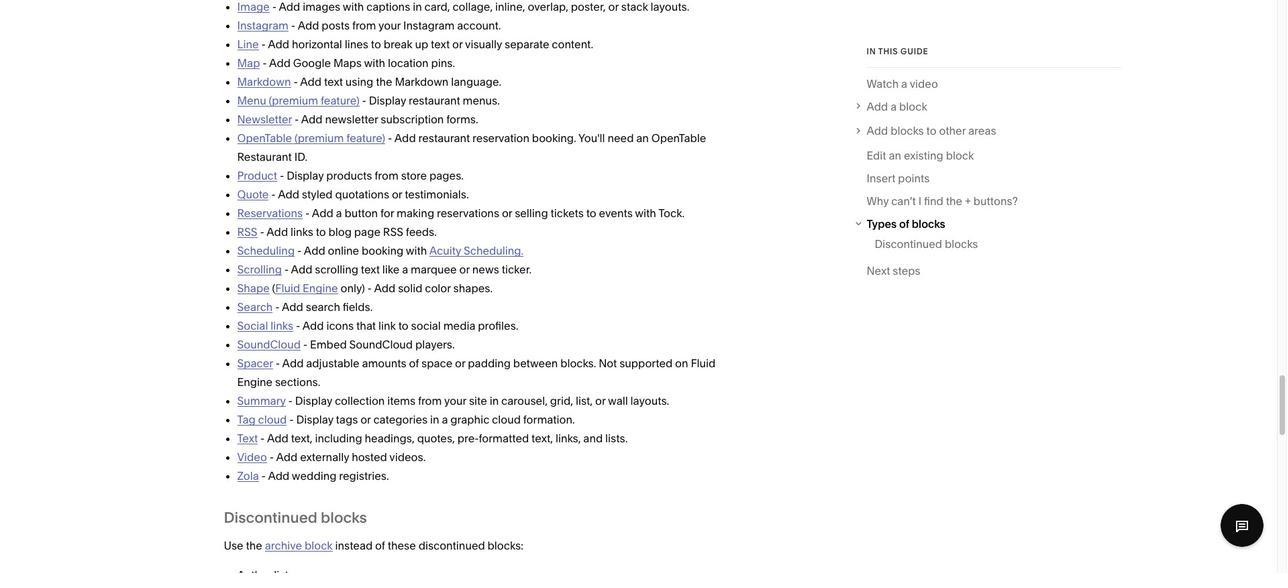 Task type: describe. For each thing, give the bounding box(es) containing it.
video link
[[237, 451, 267, 465]]

1 rss from the left
[[237, 226, 257, 239]]

styled
[[302, 188, 333, 202]]

why
[[867, 195, 889, 208]]

- right zola link
[[261, 470, 266, 483]]

add down styled on the top of page
[[312, 207, 333, 220]]

add down tag cloud link in the left of the page
[[267, 432, 288, 446]]

product
[[237, 169, 277, 183]]

amounts
[[362, 357, 406, 371]]

add up opentable (premium feature)
[[301, 113, 323, 126]]

(
[[272, 282, 275, 296]]

- right the map
[[263, 57, 267, 70]]

wall
[[608, 395, 628, 408]]

1 text, from the left
[[291, 432, 312, 446]]

a left video
[[901, 77, 907, 91]]

stack
[[621, 0, 648, 14]]

video
[[910, 77, 938, 91]]

1 vertical spatial discontinued blocks
[[224, 510, 367, 528]]

display inside product - display products from store pages. quote - add styled quotations or testimonials. reservations - add a button for making reservations or selling tickets to events with tock. rss - add links to blog page rss feeds. scheduling - add online booking with acuity scheduling. scrolling - add scrolling text like a marquee or news ticker. shape ( fluid engine only) - add solid color shapes. search - add search fields. social links - add icons that link to social media profiles. soundcloud - embed soundcloud players.
[[287, 169, 324, 183]]

account.
[[457, 19, 501, 33]]

restaurant
[[237, 151, 292, 164]]

display down sections.
[[295, 395, 332, 408]]

2 cloud from the left
[[492, 414, 521, 427]]

of inside - add adjustable amounts of space or padding between blocks. not supported on fluid engine sections.
[[409, 357, 419, 371]]

- right image
[[272, 0, 277, 14]]

blocks up instead
[[321, 510, 367, 528]]

add blocks to other areas button
[[853, 122, 1121, 141]]

shape link
[[237, 282, 270, 296]]

carousel,
[[501, 395, 548, 408]]

a inside the summary - display collection items from your site in carousel, grid, list, or wall layouts. tag cloud - display tags or categories in a graphic cloud formation. text - add text, including headings, quotes, pre-formatted text, links, and lists. video - add externally hosted videos. zola - add wedding registries.
[[442, 414, 448, 427]]

with up using
[[364, 57, 385, 70]]

add up "markdown" link
[[269, 57, 291, 70]]

collection
[[335, 395, 385, 408]]

news
[[472, 263, 499, 277]]

edit an existing block
[[867, 149, 974, 162]]

between
[[513, 357, 558, 371]]

using
[[346, 75, 373, 89]]

shape
[[237, 282, 270, 296]]

of inside dropdown button
[[899, 217, 909, 231]]

0 horizontal spatial of
[[375, 540, 385, 553]]

scrolling
[[237, 263, 282, 277]]

tags
[[336, 414, 358, 427]]

- up reservations link
[[271, 188, 276, 202]]

a right "like"
[[402, 263, 408, 277]]

- down menu (premium feature) link
[[295, 113, 299, 126]]

types of blocks link
[[867, 215, 1121, 234]]

items
[[387, 395, 415, 408]]

feature) inside image - add images with captions in card, collage, inline, overlap, poster, or stack layouts. instagram - add posts from your instagram account. line - add horizontal lines to break up text or visually separate content. map - add google maps with location pins. markdown - add text using the markdown language. menu (premium feature) - display restaurant menus. newsletter - add newsletter subscription forms.
[[321, 94, 360, 108]]

add down reservations link
[[267, 226, 288, 239]]

or up shapes. at the left of page
[[459, 263, 470, 277]]

with left tock. on the top of the page
[[635, 207, 656, 220]]

line
[[237, 38, 259, 51]]

1 soundcloud from the left
[[237, 339, 301, 352]]

horizontal
[[292, 38, 342, 51]]

1 vertical spatial in
[[490, 395, 499, 408]]

fields.
[[343, 301, 373, 314]]

- left embed
[[303, 339, 308, 352]]

space
[[421, 357, 452, 371]]

acuity
[[429, 245, 461, 258]]

add up wedding
[[276, 451, 298, 465]]

to right link
[[398, 320, 409, 333]]

add blocks to other areas link
[[867, 122, 1121, 141]]

quotes,
[[417, 432, 455, 446]]

engine inside - add adjustable amounts of space or padding between blocks. not supported on fluid engine sections.
[[237, 376, 273, 390]]

text
[[237, 432, 258, 446]]

i
[[919, 195, 922, 208]]

booking.
[[532, 132, 576, 145]]

in
[[867, 46, 876, 56]]

tickets
[[551, 207, 584, 220]]

graphic
[[450, 414, 489, 427]]

2 soundcloud from the left
[[349, 339, 413, 352]]

subscription
[[381, 113, 444, 126]]

display inside image - add images with captions in card, collage, inline, overlap, poster, or stack layouts. instagram - add posts from your instagram account. line - add horizontal lines to break up text or visually separate content. map - add google maps with location pins. markdown - add text using the markdown language. menu (premium feature) - display restaurant menus. newsletter - add newsletter subscription forms.
[[369, 94, 406, 108]]

add down instagram link
[[268, 38, 289, 51]]

rss link
[[237, 226, 257, 239]]

social
[[411, 320, 441, 333]]

- right product link
[[280, 169, 284, 183]]

2 markdown from the left
[[395, 75, 449, 89]]

next
[[867, 265, 890, 278]]

add inside - add adjustable amounts of space or padding between blocks. not supported on fluid engine sections.
[[282, 357, 304, 371]]

testimonials.
[[405, 188, 469, 202]]

lists.
[[605, 432, 628, 446]]

poster,
[[571, 0, 606, 14]]

pages.
[[430, 169, 464, 183]]

or right tags
[[360, 414, 371, 427]]

link
[[378, 320, 396, 333]]

restaurant inside the - add restaurant reservation booking. you'll need an opentable restaurant id.
[[418, 132, 470, 145]]

add inside the - add restaurant reservation booking. you'll need an opentable restaurant id.
[[394, 132, 416, 145]]

image
[[237, 0, 270, 14]]

list,
[[576, 395, 593, 408]]

add up "horizontal"
[[298, 19, 319, 33]]

solid
[[398, 282, 422, 296]]

acuity scheduling. link
[[429, 245, 524, 258]]

ticker.
[[502, 263, 532, 277]]

embed
[[310, 339, 347, 352]]

(premium inside image - add images with captions in card, collage, inline, overlap, poster, or stack layouts. instagram - add posts from your instagram account. line - add horizontal lines to break up text or visually separate content. map - add google maps with location pins. markdown - add text using the markdown language. menu (premium feature) - display restaurant menus. newsletter - add newsletter subscription forms.
[[269, 94, 318, 108]]

- down using
[[362, 94, 366, 108]]

videos.
[[389, 451, 426, 465]]

collage,
[[453, 0, 493, 14]]

existing
[[904, 149, 943, 162]]

and
[[583, 432, 603, 446]]

search
[[306, 301, 340, 314]]

steps
[[893, 265, 921, 278]]

add right zola link
[[268, 470, 289, 483]]

- up "horizontal"
[[291, 19, 295, 33]]

1 instagram from the left
[[237, 19, 289, 33]]

1 vertical spatial discontinued
[[224, 510, 317, 528]]

instagram link
[[237, 19, 289, 33]]

2 vertical spatial in
[[430, 414, 439, 427]]

text inside product - display products from store pages. quote - add styled quotations or testimonials. reservations - add a button for making reservations or selling tickets to events with tock. rss - add links to blog page rss feeds. scheduling - add online booking with acuity scheduling. scrolling - add scrolling text like a marquee or news ticker. shape ( fluid engine only) - add solid color shapes. search - add search fields. social links - add icons that link to social media profiles. soundcloud - embed soundcloud players.
[[361, 263, 380, 277]]

not
[[599, 357, 617, 371]]

opentable inside the - add restaurant reservation booking. you'll need an opentable restaurant id.
[[651, 132, 706, 145]]

in inside image - add images with captions in card, collage, inline, overlap, poster, or stack layouts. instagram - add posts from your instagram account. line - add horizontal lines to break up text or visually separate content. map - add google maps with location pins. markdown - add text using the markdown language. menu (premium feature) - display restaurant menus. newsletter - add newsletter subscription forms.
[[413, 0, 422, 14]]

spacer
[[237, 357, 273, 371]]

to inside add blocks to other areas link
[[927, 124, 937, 138]]

blocks:
[[488, 540, 523, 553]]

1 vertical spatial (premium
[[295, 132, 344, 145]]

0 vertical spatial links
[[291, 226, 313, 239]]

search
[[237, 301, 273, 314]]

padding
[[468, 357, 511, 371]]

for
[[380, 207, 394, 220]]

summary
[[237, 395, 286, 408]]

0 vertical spatial discontinued blocks
[[875, 238, 978, 251]]

- inside - add adjustable amounts of space or padding between blocks. not supported on fluid engine sections.
[[276, 357, 280, 371]]

or right list,
[[595, 395, 606, 408]]

block inside dropdown button
[[899, 100, 927, 113]]

- add restaurant reservation booking. you'll need an opentable restaurant id.
[[237, 132, 706, 164]]

- right scrolling link
[[284, 263, 289, 277]]

- right line
[[261, 38, 266, 51]]

externally
[[300, 451, 349, 465]]

to left blog
[[316, 226, 326, 239]]

headings,
[[365, 432, 415, 446]]

need
[[608, 132, 634, 145]]

- down (
[[275, 301, 280, 314]]

map link
[[237, 57, 260, 70]]

scrolling link
[[237, 263, 282, 277]]

- up menu (premium feature) link
[[294, 75, 298, 89]]

blocks down types of blocks dropdown button
[[945, 238, 978, 251]]

to right tickets
[[586, 207, 596, 220]]

events
[[599, 207, 633, 220]]

scheduling.
[[464, 245, 524, 258]]

with up posts
[[343, 0, 364, 14]]

1 vertical spatial feature)
[[347, 132, 385, 145]]

engine inside product - display products from store pages. quote - add styled quotations or testimonials. reservations - add a button for making reservations or selling tickets to events with tock. rss - add links to blog page rss feeds. scheduling - add online booking with acuity scheduling. scrolling - add scrolling text like a marquee or news ticker. shape ( fluid engine only) - add solid color shapes. search - add search fields. social links - add icons that link to social media profiles. soundcloud - embed soundcloud players.
[[303, 282, 338, 296]]

pins.
[[431, 57, 455, 70]]

zola link
[[237, 470, 259, 483]]

or up for
[[392, 188, 402, 202]]



Task type: vqa. For each thing, say whether or not it's contained in the screenshot.
videos within INTRODUCING COMMERCE 4 VIDEOS
no



Task type: locate. For each thing, give the bounding box(es) containing it.
hosted
[[352, 451, 387, 465]]

0 horizontal spatial markdown
[[237, 75, 291, 89]]

block down watch a video link
[[899, 100, 927, 113]]

edit an existing block link
[[867, 146, 974, 169]]

media
[[443, 320, 475, 333]]

discontinued down types of blocks
[[875, 238, 942, 251]]

display up including
[[296, 414, 333, 427]]

use
[[224, 540, 243, 553]]

1 horizontal spatial block
[[899, 100, 927, 113]]

- right only) at left
[[367, 282, 372, 296]]

in this guide
[[867, 46, 928, 56]]

scheduling link
[[237, 245, 295, 258]]

(premium
[[269, 94, 318, 108], [295, 132, 344, 145]]

making
[[397, 207, 434, 220]]

on
[[675, 357, 688, 371]]

to
[[371, 38, 381, 51], [927, 124, 937, 138], [586, 207, 596, 220], [316, 226, 326, 239], [398, 320, 409, 333]]

2 horizontal spatial block
[[946, 149, 974, 162]]

0 vertical spatial in
[[413, 0, 422, 14]]

0 horizontal spatial text,
[[291, 432, 312, 446]]

menus.
[[463, 94, 500, 108]]

line link
[[237, 38, 259, 51]]

0 vertical spatial discontinued
[[875, 238, 942, 251]]

- right social links link at left bottom
[[296, 320, 300, 333]]

instagram
[[237, 19, 289, 33], [403, 19, 455, 33]]

products
[[326, 169, 372, 183]]

display up subscription
[[369, 94, 406, 108]]

text left "like"
[[361, 263, 380, 277]]

product link
[[237, 169, 277, 183]]

markdown up menu
[[237, 75, 291, 89]]

text down maps at the top left
[[324, 75, 343, 89]]

block right archive
[[305, 540, 333, 553]]

product - display products from store pages. quote - add styled quotations or testimonials. reservations - add a button for making reservations or selling tickets to events with tock. rss - add links to blog page rss feeds. scheduling - add online booking with acuity scheduling. scrolling - add scrolling text like a marquee or news ticker. shape ( fluid engine only) - add solid color shapes. search - add search fields. social links - add icons that link to social media profiles. soundcloud - embed soundcloud players.
[[237, 169, 685, 352]]

types of blocks button
[[852, 215, 1121, 234]]

links,
[[556, 432, 581, 446]]

opentable right need
[[651, 132, 706, 145]]

0 vertical spatial the
[[376, 75, 392, 89]]

0 horizontal spatial rss
[[237, 226, 257, 239]]

0 horizontal spatial instagram
[[237, 19, 289, 33]]

of right types
[[899, 217, 909, 231]]

text, down the formation.
[[532, 432, 553, 446]]

your down captions
[[378, 19, 401, 33]]

like
[[382, 263, 400, 277]]

rss down for
[[383, 226, 403, 239]]

add up fluid engine link
[[291, 263, 312, 277]]

1 vertical spatial layouts.
[[631, 395, 669, 408]]

2 instagram from the left
[[403, 19, 455, 33]]

edit
[[867, 149, 886, 162]]

formatted
[[479, 432, 529, 446]]

add a block
[[867, 100, 927, 113]]

1 horizontal spatial cloud
[[492, 414, 521, 427]]

add down search
[[303, 320, 324, 333]]

display
[[369, 94, 406, 108], [287, 169, 324, 183], [295, 395, 332, 408], [296, 414, 333, 427]]

2 vertical spatial from
[[418, 395, 442, 408]]

1 horizontal spatial text
[[361, 263, 380, 277]]

tag cloud link
[[237, 414, 287, 427]]

- right text
[[260, 432, 265, 446]]

a down watch a video link
[[891, 100, 897, 113]]

image link
[[237, 0, 270, 14]]

search link
[[237, 301, 273, 314]]

- down styled on the top of page
[[305, 207, 310, 220]]

watch a video link
[[867, 74, 938, 97]]

soundcloud up amounts
[[349, 339, 413, 352]]

in up quotes,
[[430, 414, 439, 427]]

engine down the spacer
[[237, 376, 273, 390]]

1 vertical spatial restaurant
[[418, 132, 470, 145]]

an right need
[[636, 132, 649, 145]]

quote
[[237, 188, 269, 202]]

1 horizontal spatial opentable
[[651, 132, 706, 145]]

rss up scheduling
[[237, 226, 257, 239]]

add inside add a block link
[[867, 100, 888, 113]]

restaurant up subscription
[[409, 94, 460, 108]]

map
[[237, 57, 260, 70]]

reservations link
[[237, 207, 303, 220]]

0 vertical spatial feature)
[[321, 94, 360, 108]]

2 opentable from the left
[[651, 132, 706, 145]]

your inside the summary - display collection items from your site in carousel, grid, list, or wall layouts. tag cloud - display tags or categories in a graphic cloud formation. text - add text, including headings, quotes, pre-formatted text, links, and lists. video - add externally hosted videos. zola - add wedding registries.
[[444, 395, 467, 408]]

cloud down summary link
[[258, 414, 287, 427]]

an inside the - add restaurant reservation booking. you'll need an opentable restaurant id.
[[636, 132, 649, 145]]

blocks down add a block
[[891, 124, 924, 138]]

with down feeds.
[[406, 245, 427, 258]]

0 horizontal spatial discontinued blocks
[[224, 510, 367, 528]]

archive
[[265, 540, 302, 553]]

can't
[[891, 195, 916, 208]]

block inside 'link'
[[946, 149, 974, 162]]

discontinued
[[875, 238, 942, 251], [224, 510, 317, 528]]

- right the rss link
[[260, 226, 264, 239]]

1 vertical spatial links
[[271, 320, 293, 333]]

1 vertical spatial your
[[444, 395, 467, 408]]

links up soundcloud link
[[271, 320, 293, 333]]

break
[[384, 38, 413, 51]]

add blocks to other areas
[[867, 124, 996, 138]]

overlap,
[[528, 0, 568, 14]]

add up reservations
[[278, 188, 299, 202]]

- down subscription
[[388, 132, 392, 145]]

why can't i find the + buttons?
[[867, 195, 1018, 208]]

1 horizontal spatial rss
[[383, 226, 403, 239]]

only)
[[341, 282, 365, 296]]

engine up search
[[303, 282, 338, 296]]

0 vertical spatial your
[[378, 19, 401, 33]]

- right tag cloud link in the left of the page
[[289, 414, 294, 427]]

1 vertical spatial from
[[375, 169, 399, 183]]

0 vertical spatial text
[[431, 38, 450, 51]]

0 horizontal spatial cloud
[[258, 414, 287, 427]]

2 horizontal spatial text
[[431, 38, 450, 51]]

color
[[425, 282, 451, 296]]

opentable (premium feature) link
[[237, 132, 385, 145]]

separate
[[505, 38, 549, 51]]

fluid inside product - display products from store pages. quote - add styled quotations or testimonials. reservations - add a button for making reservations or selling tickets to events with tock. rss - add links to blog page rss feeds. scheduling - add online booking with acuity scheduling. scrolling - add scrolling text like a marquee or news ticker. shape ( fluid engine only) - add solid color shapes. search - add search fields. social links - add icons that link to social media profiles. soundcloud - embed soundcloud players.
[[275, 282, 300, 296]]

display down id.
[[287, 169, 324, 183]]

add down "like"
[[374, 282, 395, 296]]

2 rss from the left
[[383, 226, 403, 239]]

0 horizontal spatial fluid
[[275, 282, 300, 296]]

1 vertical spatial the
[[946, 195, 962, 208]]

instagram up up
[[403, 19, 455, 33]]

a up blog
[[336, 207, 342, 220]]

1 horizontal spatial soundcloud
[[349, 339, 413, 352]]

2 vertical spatial block
[[305, 540, 333, 553]]

0 vertical spatial block
[[899, 100, 927, 113]]

in left card,
[[413, 0, 422, 14]]

1 horizontal spatial an
[[889, 149, 901, 162]]

1 horizontal spatial of
[[409, 357, 419, 371]]

1 horizontal spatial engine
[[303, 282, 338, 296]]

discontinued blocks down types of blocks
[[875, 238, 978, 251]]

to left other
[[927, 124, 937, 138]]

fluid right on
[[691, 357, 716, 371]]

your
[[378, 19, 401, 33], [444, 395, 467, 408]]

1 cloud from the left
[[258, 414, 287, 427]]

2 text, from the left
[[532, 432, 553, 446]]

soundcloud down social links link at left bottom
[[237, 339, 301, 352]]

1 vertical spatial engine
[[237, 376, 273, 390]]

2 vertical spatial text
[[361, 263, 380, 277]]

0 vertical spatial restaurant
[[409, 94, 460, 108]]

1 horizontal spatial discontinued
[[875, 238, 942, 251]]

registries.
[[339, 470, 389, 483]]

0 vertical spatial engine
[[303, 282, 338, 296]]

1 opentable from the left
[[237, 132, 292, 145]]

types of blocks
[[867, 217, 945, 231]]

(premium up the newsletter link
[[269, 94, 318, 108]]

booking
[[362, 245, 403, 258]]

2 horizontal spatial the
[[946, 195, 962, 208]]

1 vertical spatial an
[[889, 149, 901, 162]]

1 horizontal spatial the
[[376, 75, 392, 89]]

add down watch on the right of the page
[[867, 100, 888, 113]]

newsletter
[[325, 113, 378, 126]]

watch a video
[[867, 77, 938, 91]]

2 horizontal spatial in
[[490, 395, 499, 408]]

social
[[237, 320, 268, 333]]

fluid inside - add adjustable amounts of space or padding between blocks. not supported on fluid engine sections.
[[691, 357, 716, 371]]

add down google
[[300, 75, 322, 89]]

1 horizontal spatial fluid
[[691, 357, 716, 371]]

layouts. right 'stack'
[[651, 0, 689, 14]]

0 horizontal spatial an
[[636, 132, 649, 145]]

from inside image - add images with captions in card, collage, inline, overlap, poster, or stack layouts. instagram - add posts from your instagram account. line - add horizontal lines to break up text or visually separate content. map - add google maps with location pins. markdown - add text using the markdown language. menu (premium feature) - display restaurant menus. newsletter - add newsletter subscription forms.
[[352, 19, 376, 33]]

language.
[[451, 75, 501, 89]]

0 vertical spatial fluid
[[275, 282, 300, 296]]

a inside dropdown button
[[891, 100, 897, 113]]

add inside add blocks to other areas link
[[867, 124, 888, 138]]

your inside image - add images with captions in card, collage, inline, overlap, poster, or stack layouts. instagram - add posts from your instagram account. line - add horizontal lines to break up text or visually separate content. map - add google maps with location pins. markdown - add text using the markdown language. menu (premium feature) - display restaurant menus. newsletter - add newsletter subscription forms.
[[378, 19, 401, 33]]

0 horizontal spatial soundcloud
[[237, 339, 301, 352]]

or up the pins.
[[452, 38, 463, 51]]

add left images
[[279, 0, 300, 14]]

insert
[[867, 172, 896, 185]]

the right using
[[376, 75, 392, 89]]

layouts. for summary - display collection items from your site in carousel, grid, list, or wall layouts. tag cloud - display tags or categories in a graphic cloud formation. text - add text, including headings, quotes, pre-formatted text, links, and lists. video - add externally hosted videos. zola - add wedding registries.
[[631, 395, 669, 408]]

your left the site
[[444, 395, 467, 408]]

1 horizontal spatial your
[[444, 395, 467, 408]]

fluid
[[275, 282, 300, 296], [691, 357, 716, 371]]

the left +
[[946, 195, 962, 208]]

up
[[415, 38, 428, 51]]

0 vertical spatial layouts.
[[651, 0, 689, 14]]

add down fluid engine link
[[282, 301, 303, 314]]

0 horizontal spatial engine
[[237, 376, 273, 390]]

images
[[303, 0, 340, 14]]

block for use the archive block instead of these discontinued blocks:
[[305, 540, 333, 553]]

- right scheduling link
[[297, 245, 302, 258]]

instagram down image link
[[237, 19, 289, 33]]

1 horizontal spatial discontinued blocks
[[875, 238, 978, 251]]

wedding
[[292, 470, 337, 483]]

- right video
[[270, 451, 274, 465]]

button
[[345, 207, 378, 220]]

of left space
[[409, 357, 419, 371]]

text, up externally
[[291, 432, 312, 446]]

- inside the - add restaurant reservation booking. you'll need an opentable restaurant id.
[[388, 132, 392, 145]]

selling
[[515, 207, 548, 220]]

an inside 'link'
[[889, 149, 901, 162]]

layouts. inside image - add images with captions in card, collage, inline, overlap, poster, or stack layouts. instagram - add posts from your instagram account. line - add horizontal lines to break up text or visually separate content. map - add google maps with location pins. markdown - add text using the markdown language. menu (premium feature) - display restaurant menus. newsletter - add newsletter subscription forms.
[[651, 0, 689, 14]]

0 vertical spatial of
[[899, 217, 909, 231]]

1 vertical spatial block
[[946, 149, 974, 162]]

from inside the summary - display collection items from your site in carousel, grid, list, or wall layouts. tag cloud - display tags or categories in a graphic cloud formation. text - add text, including headings, quotes, pre-formatted text, links, and lists. video - add externally hosted videos. zola - add wedding registries.
[[418, 395, 442, 408]]

- down soundcloud link
[[276, 357, 280, 371]]

google
[[293, 57, 331, 70]]

from left store
[[375, 169, 399, 183]]

of
[[899, 217, 909, 231], [409, 357, 419, 371], [375, 540, 385, 553]]

that
[[356, 320, 376, 333]]

summary link
[[237, 395, 286, 408]]

- down sections.
[[288, 395, 293, 408]]

0 horizontal spatial text
[[324, 75, 343, 89]]

2 horizontal spatial of
[[899, 217, 909, 231]]

restaurant inside image - add images with captions in card, collage, inline, overlap, poster, or stack layouts. instagram - add posts from your instagram account. line - add horizontal lines to break up text or visually separate content. map - add google maps with location pins. markdown - add text using the markdown language. menu (premium feature) - display restaurant menus. newsletter - add newsletter subscription forms.
[[409, 94, 460, 108]]

summary - display collection items from your site in carousel, grid, list, or wall layouts. tag cloud - display tags or categories in a graphic cloud formation. text - add text, including headings, quotes, pre-formatted text, links, and lists. video - add externally hosted videos. zola - add wedding registries.
[[237, 395, 669, 483]]

1 horizontal spatial instagram
[[403, 19, 455, 33]]

or right space
[[455, 357, 465, 371]]

from inside product - display products from store pages. quote - add styled quotations or testimonials. reservations - add a button for making reservations or selling tickets to events with tock. rss - add links to blog page rss feeds. scheduling - add online booking with acuity scheduling. scrolling - add scrolling text like a marquee or news ticker. shape ( fluid engine only) - add solid color shapes. search - add search fields. social links - add icons that link to social media profiles. soundcloud - embed soundcloud players.
[[375, 169, 399, 183]]

0 horizontal spatial your
[[378, 19, 401, 33]]

layouts. inside the summary - display collection items from your site in carousel, grid, list, or wall layouts. tag cloud - display tags or categories in a graphic cloud formation. text - add text, including headings, quotes, pre-formatted text, links, and lists. video - add externally hosted videos. zola - add wedding registries.
[[631, 395, 669, 408]]

0 horizontal spatial the
[[246, 540, 262, 553]]

newsletter link
[[237, 113, 292, 126]]

feeds.
[[406, 226, 437, 239]]

layouts. right wall
[[631, 395, 669, 408]]

layouts. for image - add images with captions in card, collage, inline, overlap, poster, or stack layouts. instagram - add posts from your instagram account. line - add horizontal lines to break up text or visually separate content. map - add google maps with location pins. markdown - add text using the markdown language. menu (premium feature) - display restaurant menus. newsletter - add newsletter subscription forms.
[[651, 0, 689, 14]]

blocks up discontinued blocks link
[[912, 217, 945, 231]]

1 markdown from the left
[[237, 75, 291, 89]]

the right use
[[246, 540, 262, 553]]

the inside image - add images with captions in card, collage, inline, overlap, poster, or stack layouts. instagram - add posts from your instagram account. line - add horizontal lines to break up text or visually separate content. map - add google maps with location pins. markdown - add text using the markdown language. menu (premium feature) - display restaurant menus. newsletter - add newsletter subscription forms.
[[376, 75, 392, 89]]

shapes.
[[453, 282, 493, 296]]

2 vertical spatial the
[[246, 540, 262, 553]]

or inside - add adjustable amounts of space or padding between blocks. not supported on fluid engine sections.
[[455, 357, 465, 371]]

a up quotes,
[[442, 414, 448, 427]]

0 vertical spatial from
[[352, 19, 376, 33]]

grid,
[[550, 395, 573, 408]]

discontinued blocks link
[[875, 235, 978, 258]]

(premium up id.
[[295, 132, 344, 145]]

add down subscription
[[394, 132, 416, 145]]

or left 'stack'
[[608, 0, 619, 14]]

buttons?
[[974, 195, 1018, 208]]

forms.
[[446, 113, 478, 126]]

to inside image - add images with captions in card, collage, inline, overlap, poster, or stack layouts. instagram - add posts from your instagram account. line - add horizontal lines to break up text or visually separate content. map - add google maps with location pins. markdown - add text using the markdown language. menu (premium feature) - display restaurant menus. newsletter - add newsletter subscription forms.
[[371, 38, 381, 51]]

0 horizontal spatial discontinued
[[224, 510, 317, 528]]

these
[[388, 540, 416, 553]]

opentable (premium feature)
[[237, 132, 385, 145]]

1 horizontal spatial markdown
[[395, 75, 449, 89]]

soundcloud link
[[237, 339, 301, 352]]

0 horizontal spatial in
[[413, 0, 422, 14]]

1 vertical spatial text
[[324, 75, 343, 89]]

feature) up "newsletter"
[[321, 94, 360, 108]]

discontinued blocks up archive block link
[[224, 510, 367, 528]]

block down other
[[946, 149, 974, 162]]

engine
[[303, 282, 338, 296], [237, 376, 273, 390]]

sections.
[[275, 376, 320, 390]]

id.
[[294, 151, 307, 164]]

0 horizontal spatial opentable
[[237, 132, 292, 145]]

of left these
[[375, 540, 385, 553]]

0 vertical spatial (premium
[[269, 94, 318, 108]]

to right the 'lines'
[[371, 38, 381, 51]]

1 horizontal spatial in
[[430, 414, 439, 427]]

tock.
[[659, 207, 685, 220]]

in right the site
[[490, 395, 499, 408]]

add up edit
[[867, 124, 888, 138]]

spacer link
[[237, 357, 273, 371]]

points
[[898, 172, 930, 185]]

text right up
[[431, 38, 450, 51]]

from right items
[[418, 395, 442, 408]]

2 vertical spatial of
[[375, 540, 385, 553]]

add left online
[[304, 245, 325, 258]]

blog
[[329, 226, 352, 239]]

1 vertical spatial of
[[409, 357, 419, 371]]

block for edit an existing block
[[946, 149, 974, 162]]

1 horizontal spatial text,
[[532, 432, 553, 446]]

or left selling
[[502, 207, 512, 220]]

1 vertical spatial fluid
[[691, 357, 716, 371]]

text,
[[291, 432, 312, 446], [532, 432, 553, 446]]

from up the 'lines'
[[352, 19, 376, 33]]

markdown
[[237, 75, 291, 89], [395, 75, 449, 89]]

0 vertical spatial an
[[636, 132, 649, 145]]

0 horizontal spatial block
[[305, 540, 333, 553]]

adjustable
[[306, 357, 359, 371]]



